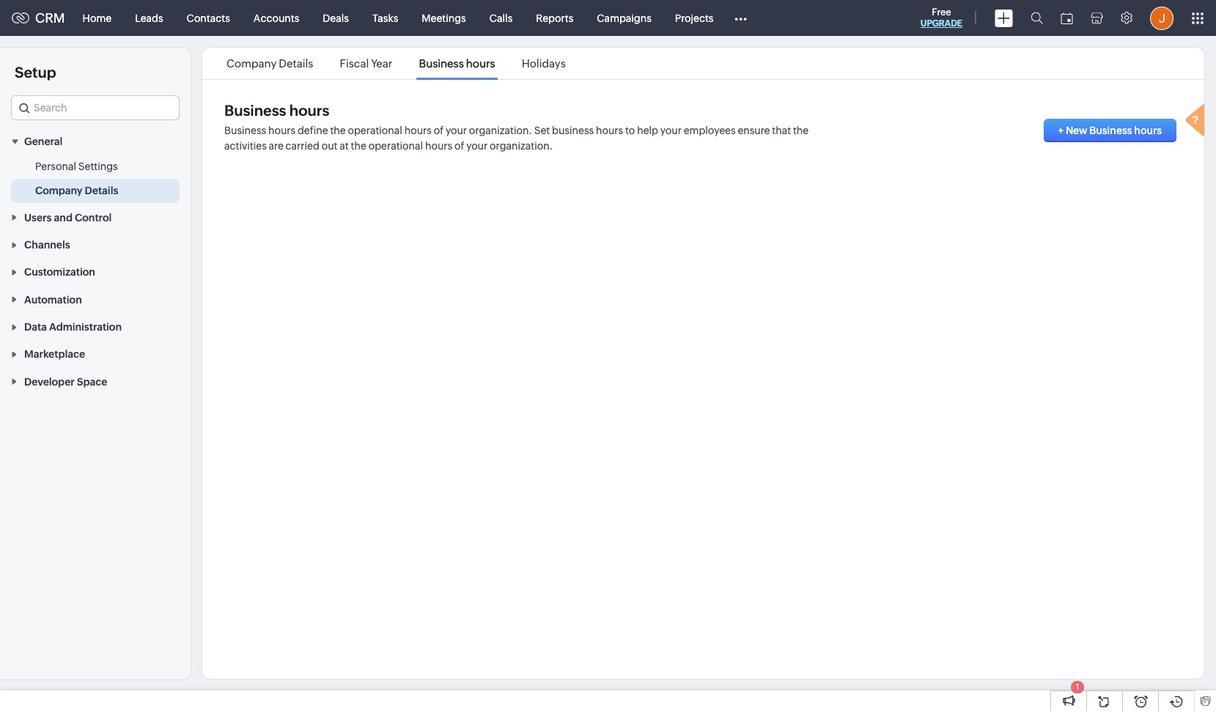 Task type: vqa. For each thing, say whether or not it's contained in the screenshot.
logo
no



Task type: describe. For each thing, give the bounding box(es) containing it.
accounts
[[254, 12, 299, 24]]

at
[[340, 140, 349, 152]]

automation
[[24, 294, 82, 306]]

profile element
[[1142, 0, 1183, 36]]

company inside company details link
[[35, 185, 83, 197]]

customization
[[24, 266, 95, 278]]

holidays link
[[520, 57, 568, 70]]

0 vertical spatial of
[[434, 125, 444, 136]]

space
[[77, 376, 107, 388]]

new
[[1066, 125, 1088, 136]]

are
[[269, 140, 284, 152]]

company details inside general region
[[35, 185, 118, 197]]

Other Modules field
[[726, 6, 757, 30]]

settings
[[78, 161, 118, 173]]

contacts
[[187, 12, 230, 24]]

general region
[[0, 155, 191, 203]]

general
[[24, 136, 63, 148]]

free
[[932, 7, 952, 18]]

0 vertical spatial organization.
[[469, 125, 532, 136]]

leads
[[135, 12, 163, 24]]

1
[[1076, 683, 1080, 692]]

0 horizontal spatial the
[[330, 125, 346, 136]]

create menu element
[[986, 0, 1022, 36]]

+ new business hours
[[1059, 125, 1162, 136]]

projects link
[[664, 0, 726, 36]]

1 vertical spatial operational
[[369, 140, 423, 152]]

leads link
[[123, 0, 175, 36]]

create menu image
[[995, 9, 1013, 27]]

business
[[552, 125, 594, 136]]

1 vertical spatial business hours
[[224, 102, 330, 119]]

calls link
[[478, 0, 525, 36]]

channels
[[24, 239, 70, 251]]

administration
[[49, 321, 122, 333]]

1 vertical spatial organization.
[[490, 140, 553, 152]]

reports link
[[525, 0, 585, 36]]

1 horizontal spatial of
[[455, 140, 464, 152]]

fiscal
[[340, 57, 369, 70]]

define
[[298, 125, 328, 136]]

setup
[[15, 64, 56, 81]]

contacts link
[[175, 0, 242, 36]]

business inside business hours define the operational hours of your organization. set business hours to help your employees ensure that the activities are carried out at the operational hours of your organization.
[[224, 125, 266, 136]]

0 vertical spatial details
[[279, 57, 313, 70]]

deals link
[[311, 0, 361, 36]]

and
[[54, 212, 73, 223]]

control
[[75, 212, 112, 223]]

home
[[83, 12, 112, 24]]

data administration
[[24, 321, 122, 333]]

details inside general region
[[85, 185, 118, 197]]

tasks
[[372, 12, 398, 24]]

company inside list
[[227, 57, 277, 70]]

calendar image
[[1061, 12, 1074, 24]]

0 vertical spatial business hours
[[419, 57, 495, 70]]

home link
[[71, 0, 123, 36]]

fiscal year
[[340, 57, 393, 70]]

developer space
[[24, 376, 107, 388]]

crm
[[35, 10, 65, 26]]

meetings
[[422, 12, 466, 24]]

meetings link
[[410, 0, 478, 36]]

marketplace
[[24, 349, 85, 360]]



Task type: locate. For each thing, give the bounding box(es) containing it.
1 horizontal spatial company
[[227, 57, 277, 70]]

set
[[534, 125, 550, 136]]

business
[[419, 57, 464, 70], [224, 102, 286, 119], [224, 125, 266, 136], [1090, 125, 1133, 136]]

search element
[[1022, 0, 1052, 36]]

data
[[24, 321, 47, 333]]

1 horizontal spatial company details
[[227, 57, 313, 70]]

fiscal year link
[[338, 57, 395, 70]]

accounts link
[[242, 0, 311, 36]]

out
[[322, 140, 338, 152]]

1 horizontal spatial details
[[279, 57, 313, 70]]

organization. down set
[[490, 140, 553, 152]]

operational right at
[[369, 140, 423, 152]]

details
[[279, 57, 313, 70], [85, 185, 118, 197]]

holidays
[[522, 57, 566, 70]]

the right at
[[351, 140, 367, 152]]

0 horizontal spatial company details
[[35, 185, 118, 197]]

0 horizontal spatial of
[[434, 125, 444, 136]]

list
[[213, 48, 579, 79]]

operational up at
[[348, 125, 403, 136]]

carried
[[286, 140, 320, 152]]

of
[[434, 125, 444, 136], [455, 140, 464, 152]]

personal
[[35, 161, 76, 173]]

company details link
[[224, 57, 316, 70], [35, 184, 118, 198]]

calls
[[490, 12, 513, 24]]

customization button
[[0, 258, 191, 286]]

developer
[[24, 376, 75, 388]]

year
[[371, 57, 393, 70]]

0 horizontal spatial business hours
[[224, 102, 330, 119]]

company down accounts "link"
[[227, 57, 277, 70]]

users and control
[[24, 212, 112, 223]]

channels button
[[0, 231, 191, 258]]

+
[[1059, 125, 1064, 136]]

personal settings link
[[35, 159, 118, 174]]

profile image
[[1151, 6, 1174, 30]]

1 vertical spatial company
[[35, 185, 83, 197]]

free upgrade
[[921, 7, 963, 29]]

the right that
[[793, 125, 809, 136]]

that
[[772, 125, 791, 136]]

to
[[625, 125, 635, 136]]

marketplace button
[[0, 340, 191, 368]]

upgrade
[[921, 18, 963, 29]]

search image
[[1031, 12, 1044, 24]]

Search text field
[[12, 96, 179, 120]]

company down the personal
[[35, 185, 83, 197]]

help
[[637, 125, 659, 136]]

2 horizontal spatial the
[[793, 125, 809, 136]]

reports
[[536, 12, 574, 24]]

1 horizontal spatial business hours
[[419, 57, 495, 70]]

details down settings at left
[[85, 185, 118, 197]]

users
[[24, 212, 52, 223]]

1 horizontal spatial company details link
[[224, 57, 316, 70]]

general button
[[0, 128, 191, 155]]

business hours down meetings link
[[419, 57, 495, 70]]

projects
[[675, 12, 714, 24]]

company details link down accounts
[[224, 57, 316, 70]]

automation button
[[0, 286, 191, 313]]

organization.
[[469, 125, 532, 136], [490, 140, 553, 152]]

data administration button
[[0, 313, 191, 340]]

0 vertical spatial company
[[227, 57, 277, 70]]

business hours link
[[417, 57, 498, 70]]

0 vertical spatial operational
[[348, 125, 403, 136]]

company details down accounts
[[227, 57, 313, 70]]

company details down "personal settings" link
[[35, 185, 118, 197]]

list containing company details
[[213, 48, 579, 79]]

hours
[[466, 57, 495, 70], [290, 102, 330, 119], [268, 125, 296, 136], [405, 125, 432, 136], [596, 125, 623, 136], [1135, 125, 1162, 136], [425, 140, 453, 152]]

company details link down "personal settings" link
[[35, 184, 118, 198]]

employees
[[684, 125, 736, 136]]

operational
[[348, 125, 403, 136], [369, 140, 423, 152]]

users and control button
[[0, 203, 191, 231]]

business hours
[[419, 57, 495, 70], [224, 102, 330, 119]]

business hours define the operational hours of your organization. set business hours to help your employees ensure that the activities are carried out at the operational hours of your organization.
[[224, 125, 809, 152]]

personal settings
[[35, 161, 118, 173]]

company
[[227, 57, 277, 70], [35, 185, 83, 197]]

0 horizontal spatial details
[[85, 185, 118, 197]]

your
[[446, 125, 467, 136], [661, 125, 682, 136], [467, 140, 488, 152]]

1 horizontal spatial the
[[351, 140, 367, 152]]

1 vertical spatial details
[[85, 185, 118, 197]]

0 vertical spatial company details link
[[224, 57, 316, 70]]

the up at
[[330, 125, 346, 136]]

developer space button
[[0, 368, 191, 395]]

organization. left set
[[469, 125, 532, 136]]

campaigns link
[[585, 0, 664, 36]]

0 horizontal spatial company
[[35, 185, 83, 197]]

crm link
[[12, 10, 65, 26]]

company details
[[227, 57, 313, 70], [35, 185, 118, 197]]

0 horizontal spatial company details link
[[35, 184, 118, 198]]

tasks link
[[361, 0, 410, 36]]

campaigns
[[597, 12, 652, 24]]

1 vertical spatial of
[[455, 140, 464, 152]]

the
[[330, 125, 346, 136], [793, 125, 809, 136], [351, 140, 367, 152]]

help image
[[1183, 102, 1212, 142]]

1 vertical spatial company details link
[[35, 184, 118, 198]]

details down accounts
[[279, 57, 313, 70]]

None field
[[11, 95, 180, 120]]

deals
[[323, 12, 349, 24]]

business hours up are
[[224, 102, 330, 119]]

0 vertical spatial company details
[[227, 57, 313, 70]]

ensure
[[738, 125, 770, 136]]

activities
[[224, 140, 267, 152]]

1 vertical spatial company details
[[35, 185, 118, 197]]



